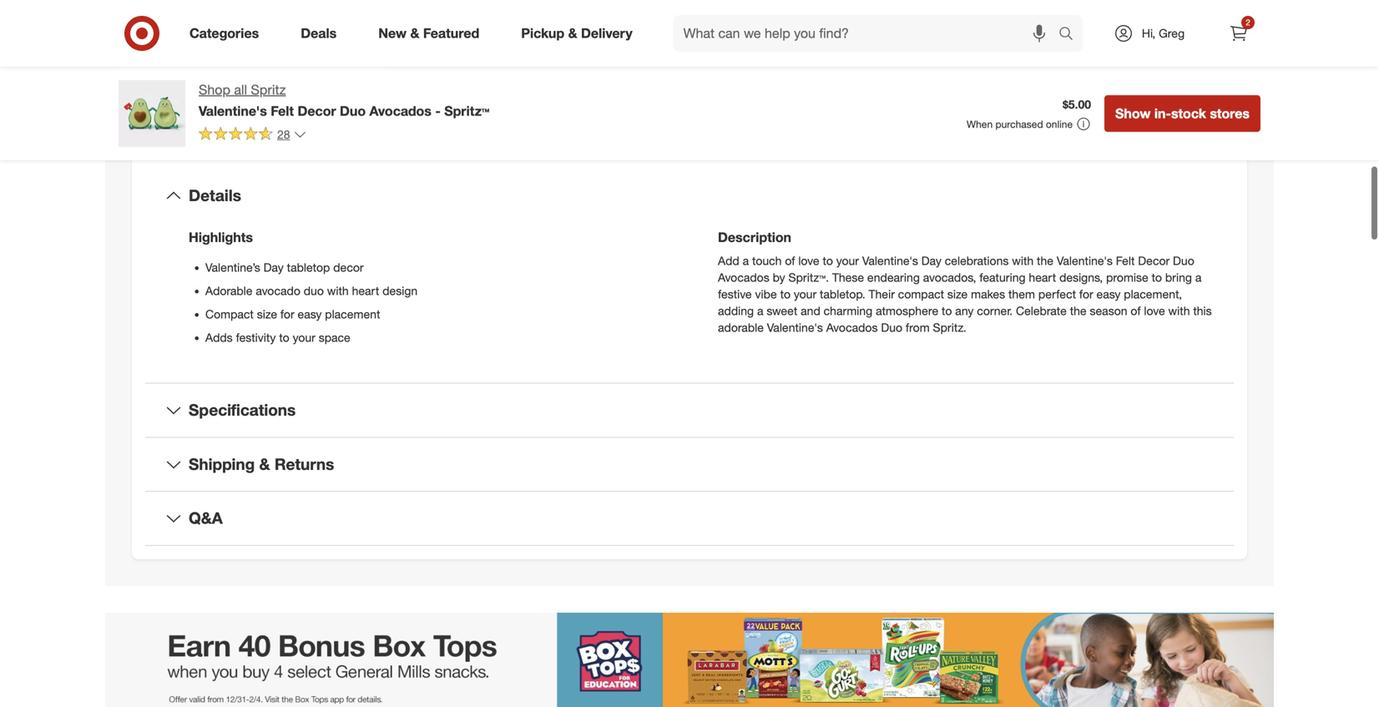 Task type: describe. For each thing, give the bounding box(es) containing it.
0 vertical spatial love
[[798, 253, 819, 268]]

details
[[189, 186, 241, 205]]

day inside description add a touch of love to your valentine's day celebrations with the valentine's felt decor duo avocados by spritz™. these endearing avocados, featuring heart designs, promise to bring a festive vibe to your tabletop. their compact size makes them perfect for easy placement, adding a sweet and charming atmosphere to any corner. celebrate the season of love with this adorable valentine's avocados duo from spritz.
[[921, 253, 942, 268]]

to down compact size for easy placement
[[279, 330, 289, 345]]

bring
[[1165, 270, 1192, 285]]

0 vertical spatial advertisement element
[[710, 0, 1260, 47]]

adorable avocado duo with heart design
[[205, 283, 418, 298]]

add
[[718, 253, 739, 268]]

shop all spritz valentine's felt decor duo avocados - spritz™
[[199, 81, 489, 119]]

to up placement,
[[1152, 270, 1162, 285]]

specifications
[[189, 400, 296, 420]]

festivity
[[236, 330, 276, 345]]

when purchased online
[[967, 118, 1073, 130]]

q&a button
[[145, 492, 1234, 545]]

shipping
[[189, 454, 255, 474]]

easy inside description add a touch of love to your valentine's day celebrations with the valentine's felt decor duo avocados by spritz™. these endearing avocados, featuring heart designs, promise to bring a festive vibe to your tabletop. their compact size makes them perfect for easy placement, adding a sweet and charming atmosphere to any corner. celebrate the season of love with this adorable valentine's avocados duo from spritz.
[[1096, 287, 1121, 301]]

hi, greg
[[1142, 26, 1185, 40]]

returns
[[275, 454, 334, 474]]

1 vertical spatial a
[[1195, 270, 1202, 285]]

felt inside description add a touch of love to your valentine's day celebrations with the valentine's felt decor duo avocados by spritz™. these endearing avocados, featuring heart designs, promise to bring a festive vibe to your tabletop. their compact size makes them perfect for easy placement, adding a sweet and charming atmosphere to any corner. celebrate the season of love with this adorable valentine's avocados duo from spritz.
[[1116, 253, 1135, 268]]

festive
[[718, 287, 752, 301]]

this
[[1193, 303, 1212, 318]]

adorable
[[205, 283, 252, 298]]

search
[[1051, 27, 1091, 43]]

spritz
[[251, 81, 286, 98]]

stores
[[1210, 105, 1250, 121]]

placement
[[325, 307, 380, 321]]

& for new
[[410, 25, 419, 41]]

2 link
[[1220, 15, 1257, 52]]

show
[[1115, 105, 1151, 121]]

1 vertical spatial love
[[1144, 303, 1165, 318]]

tabletop.
[[820, 287, 865, 301]]

stock
[[1171, 105, 1206, 121]]

deals
[[301, 25, 337, 41]]

$5.00
[[1063, 97, 1091, 112]]

felt inside shop all spritz valentine's felt decor duo avocados - spritz™
[[271, 103, 294, 119]]

adds
[[205, 330, 233, 345]]

new
[[378, 25, 407, 41]]

details button
[[145, 169, 1234, 222]]

online
[[1046, 118, 1073, 130]]

and
[[801, 303, 820, 318]]

adorable
[[718, 320, 764, 335]]

any
[[955, 303, 974, 318]]

specifications button
[[145, 384, 1234, 437]]

2
[[1246, 17, 1250, 28]]

by
[[773, 270, 785, 285]]

28 link
[[199, 126, 307, 145]]

shipping & returns
[[189, 454, 334, 474]]

0 horizontal spatial with
[[327, 283, 349, 298]]

hi,
[[1142, 26, 1155, 40]]

compact size for easy placement
[[205, 307, 380, 321]]

compact
[[898, 287, 944, 301]]

& for pickup
[[568, 25, 577, 41]]

from
[[906, 320, 930, 335]]

featuring
[[979, 270, 1026, 285]]

vibe
[[755, 287, 777, 301]]

avocados,
[[923, 270, 976, 285]]

design
[[383, 283, 418, 298]]

compact
[[205, 307, 254, 321]]

& for shipping
[[259, 454, 270, 474]]

2 vertical spatial avocados
[[826, 320, 878, 335]]

image of valentine's felt decor duo avocados - spritz™ image
[[119, 80, 185, 147]]

shipping & returns button
[[145, 438, 1234, 491]]

q&a
[[189, 508, 223, 528]]

these
[[832, 270, 864, 285]]

pickup & delivery
[[521, 25, 632, 41]]

designs,
[[1059, 270, 1103, 285]]

1 horizontal spatial the
[[1070, 303, 1087, 318]]

delivery
[[581, 25, 632, 41]]

shop
[[199, 81, 230, 98]]

valentine's down sweet on the right of the page
[[767, 320, 823, 335]]

1 horizontal spatial duo
[[881, 320, 902, 335]]

when
[[967, 118, 993, 130]]

description add a touch of love to your valentine's day celebrations with the valentine's felt decor duo avocados by spritz™. these endearing avocados, featuring heart designs, promise to bring a festive vibe to your tabletop. their compact size makes them perfect for easy placement, adding a sweet and charming atmosphere to any corner. celebrate the season of love with this adorable valentine's avocados duo from spritz.
[[718, 229, 1212, 335]]

placement,
[[1124, 287, 1182, 301]]

valentine's inside shop all spritz valentine's felt decor duo avocados - spritz™
[[199, 103, 267, 119]]

28
[[277, 127, 290, 141]]

all
[[234, 81, 247, 98]]

celebrations
[[945, 253, 1009, 268]]

0 horizontal spatial your
[[293, 330, 315, 345]]

avocado
[[256, 283, 300, 298]]

pickup
[[521, 25, 564, 41]]

size inside description add a touch of love to your valentine's day celebrations with the valentine's felt decor duo avocados by spritz™. these endearing avocados, featuring heart designs, promise to bring a festive vibe to your tabletop. their compact size makes them perfect for easy placement, adding a sweet and charming atmosphere to any corner. celebrate the season of love with this adorable valentine's avocados duo from spritz.
[[947, 287, 968, 301]]

highlights
[[189, 229, 253, 245]]

0 horizontal spatial the
[[1037, 253, 1053, 268]]



Task type: locate. For each thing, give the bounding box(es) containing it.
show in-stock stores
[[1115, 105, 1250, 121]]

0 vertical spatial of
[[785, 253, 795, 268]]

1 horizontal spatial decor
[[1138, 253, 1170, 268]]

1 horizontal spatial size
[[947, 287, 968, 301]]

0 horizontal spatial a
[[743, 253, 749, 268]]

1 vertical spatial decor
[[1138, 253, 1170, 268]]

0 horizontal spatial day
[[264, 260, 284, 275]]

for inside description add a touch of love to your valentine's day celebrations with the valentine's felt decor duo avocados by spritz™. these endearing avocados, featuring heart designs, promise to bring a festive vibe to your tabletop. their compact size makes them perfect for easy placement, adding a sweet and charming atmosphere to any corner. celebrate the season of love with this adorable valentine's avocados duo from spritz.
[[1079, 287, 1093, 301]]

2 horizontal spatial avocados
[[826, 320, 878, 335]]

1 horizontal spatial &
[[410, 25, 419, 41]]

0 vertical spatial avocados
[[369, 103, 431, 119]]

categories
[[189, 25, 259, 41]]

1 vertical spatial advertisement element
[[105, 613, 1274, 707]]

duo down atmosphere
[[881, 320, 902, 335]]

endearing
[[867, 270, 920, 285]]

atmosphere
[[876, 303, 938, 318]]

1 vertical spatial the
[[1070, 303, 1087, 318]]

with left this
[[1168, 303, 1190, 318]]

felt
[[271, 103, 294, 119], [1116, 253, 1135, 268]]

greg
[[1159, 26, 1185, 40]]

0 horizontal spatial avocados
[[369, 103, 431, 119]]

2 vertical spatial duo
[[881, 320, 902, 335]]

your
[[836, 253, 859, 268], [794, 287, 816, 301], [293, 330, 315, 345]]

1 horizontal spatial avocados
[[718, 270, 769, 285]]

1 vertical spatial for
[[280, 307, 294, 321]]

pickup & delivery link
[[507, 15, 653, 52]]

1 horizontal spatial for
[[1079, 287, 1093, 301]]

the down perfect
[[1070, 303, 1087, 318]]

of down placement,
[[1131, 303, 1141, 318]]

makes
[[971, 287, 1005, 301]]

1 horizontal spatial your
[[794, 287, 816, 301]]

the up perfect
[[1037, 253, 1053, 268]]

love
[[798, 253, 819, 268], [1144, 303, 1165, 318]]

1 horizontal spatial felt
[[1116, 253, 1135, 268]]

0 horizontal spatial love
[[798, 253, 819, 268]]

with right duo
[[327, 283, 349, 298]]

& inside the pickup & delivery link
[[568, 25, 577, 41]]

valentine's down all
[[199, 103, 267, 119]]

2 horizontal spatial your
[[836, 253, 859, 268]]

size up adds festivity to your space
[[257, 307, 277, 321]]

1 horizontal spatial heart
[[1029, 270, 1056, 285]]

valentine's up endearing
[[862, 253, 918, 268]]

valentine's day tabletop decor
[[205, 260, 364, 275]]

love down placement,
[[1144, 303, 1165, 318]]

0 horizontal spatial of
[[785, 253, 795, 268]]

0 horizontal spatial duo
[[340, 103, 366, 119]]

What can we help you find? suggestions appear below search field
[[673, 15, 1063, 52]]

1 vertical spatial easy
[[298, 307, 322, 321]]

1 vertical spatial of
[[1131, 303, 1141, 318]]

a
[[743, 253, 749, 268], [1195, 270, 1202, 285], [757, 303, 763, 318]]

day up avocados,
[[921, 253, 942, 268]]

them
[[1008, 287, 1035, 301]]

search button
[[1051, 15, 1091, 55]]

& right new at the top of page
[[410, 25, 419, 41]]

valentine's
[[199, 103, 267, 119], [862, 253, 918, 268], [1057, 253, 1113, 268], [767, 320, 823, 335]]

1 horizontal spatial love
[[1144, 303, 1165, 318]]

0 vertical spatial size
[[947, 287, 968, 301]]

-
[[435, 103, 441, 119]]

1 horizontal spatial with
[[1012, 253, 1034, 268]]

1 vertical spatial avocados
[[718, 270, 769, 285]]

1 horizontal spatial easy
[[1096, 287, 1121, 301]]

heart
[[1029, 270, 1056, 285], [352, 283, 379, 298]]

2 horizontal spatial duo
[[1173, 253, 1194, 268]]

space
[[319, 330, 350, 345]]

0 vertical spatial for
[[1079, 287, 1093, 301]]

1 vertical spatial your
[[794, 287, 816, 301]]

0 vertical spatial decor
[[298, 103, 336, 119]]

with up featuring
[[1012, 253, 1034, 268]]

0 vertical spatial with
[[1012, 253, 1034, 268]]

charming
[[824, 303, 873, 318]]

celebrate
[[1016, 303, 1067, 318]]

0 horizontal spatial easy
[[298, 307, 322, 321]]

valentine's up 'designs,'
[[1057, 253, 1113, 268]]

duo
[[340, 103, 366, 119], [1173, 253, 1194, 268], [881, 320, 902, 335]]

heart up perfect
[[1029, 270, 1056, 285]]

2 horizontal spatial a
[[1195, 270, 1202, 285]]

0 vertical spatial felt
[[271, 103, 294, 119]]

0 horizontal spatial heart
[[352, 283, 379, 298]]

decor up "bring"
[[1138, 253, 1170, 268]]

spritz™.
[[788, 270, 829, 285]]

& left returns
[[259, 454, 270, 474]]

adding
[[718, 303, 754, 318]]

in-
[[1154, 105, 1171, 121]]

heart inside description add a touch of love to your valentine's day celebrations with the valentine's felt decor duo avocados by spritz™. these endearing avocados, featuring heart designs, promise to bring a festive vibe to your tabletop. their compact size makes them perfect for easy placement, adding a sweet and charming atmosphere to any corner. celebrate the season of love with this adorable valentine's avocados duo from spritz.
[[1029, 270, 1056, 285]]

perfect
[[1038, 287, 1076, 301]]

love up spritz™.
[[798, 253, 819, 268]]

new & featured
[[378, 25, 479, 41]]

duo down the deals link
[[340, 103, 366, 119]]

2 vertical spatial your
[[293, 330, 315, 345]]

deals link
[[287, 15, 357, 52]]

duo up "bring"
[[1173, 253, 1194, 268]]

1 vertical spatial with
[[327, 283, 349, 298]]

& inside the shipping & returns dropdown button
[[259, 454, 270, 474]]

1 horizontal spatial a
[[757, 303, 763, 318]]

description
[[718, 229, 791, 245]]

& right pickup at left
[[568, 25, 577, 41]]

size up any
[[947, 287, 968, 301]]

spritz™
[[444, 103, 489, 119]]

1 horizontal spatial of
[[1131, 303, 1141, 318]]

easy up season
[[1096, 287, 1121, 301]]

your up these
[[836, 253, 859, 268]]

advertisement element
[[710, 0, 1260, 47], [105, 613, 1274, 707]]

heart up placement on the top left
[[352, 283, 379, 298]]

avocados left -
[[369, 103, 431, 119]]

season
[[1090, 303, 1127, 318]]

1 vertical spatial size
[[257, 307, 277, 321]]

purchased
[[995, 118, 1043, 130]]

spritz.
[[933, 320, 966, 335]]

to up spritz™.
[[823, 253, 833, 268]]

1 vertical spatial duo
[[1173, 253, 1194, 268]]

duo
[[304, 283, 324, 298]]

of
[[785, 253, 795, 268], [1131, 303, 1141, 318]]

decor
[[298, 103, 336, 119], [1138, 253, 1170, 268]]

easy down adorable avocado duo with heart design
[[298, 307, 322, 321]]

& inside new & featured link
[[410, 25, 419, 41]]

tabletop
[[287, 260, 330, 275]]

0 vertical spatial a
[[743, 253, 749, 268]]

a down vibe
[[757, 303, 763, 318]]

the
[[1037, 253, 1053, 268], [1070, 303, 1087, 318]]

their
[[869, 287, 895, 301]]

to up sweet on the right of the page
[[780, 287, 791, 301]]

2 horizontal spatial &
[[568, 25, 577, 41]]

to up spritz.
[[942, 303, 952, 318]]

0 horizontal spatial decor
[[298, 103, 336, 119]]

valentine's
[[205, 260, 260, 275]]

duo inside shop all spritz valentine's felt decor duo avocados - spritz™
[[340, 103, 366, 119]]

corner.
[[977, 303, 1013, 318]]

2 vertical spatial a
[[757, 303, 763, 318]]

for
[[1079, 287, 1093, 301], [280, 307, 294, 321]]

1 vertical spatial felt
[[1116, 253, 1135, 268]]

your down spritz™.
[[794, 287, 816, 301]]

decor inside description add a touch of love to your valentine's day celebrations with the valentine's felt decor duo avocados by spritz™. these endearing avocados, featuring heart designs, promise to bring a festive vibe to your tabletop. their compact size makes them perfect for easy placement, adding a sweet and charming atmosphere to any corner. celebrate the season of love with this adorable valentine's avocados duo from spritz.
[[1138, 253, 1170, 268]]

1 horizontal spatial day
[[921, 253, 942, 268]]

decor inside shop all spritz valentine's felt decor duo avocados - spritz™
[[298, 103, 336, 119]]

avocados down charming on the right top of page
[[826, 320, 878, 335]]

size
[[947, 287, 968, 301], [257, 307, 277, 321]]

for down avocado
[[280, 307, 294, 321]]

a right add
[[743, 253, 749, 268]]

2 vertical spatial with
[[1168, 303, 1190, 318]]

show in-stock stores button
[[1104, 95, 1260, 132]]

0 vertical spatial the
[[1037, 253, 1053, 268]]

easy
[[1096, 287, 1121, 301], [298, 307, 322, 321]]

0 vertical spatial duo
[[340, 103, 366, 119]]

0 vertical spatial your
[[836, 253, 859, 268]]

day up avocado
[[264, 260, 284, 275]]

felt up "promise"
[[1116, 253, 1135, 268]]

featured
[[423, 25, 479, 41]]

to
[[823, 253, 833, 268], [1152, 270, 1162, 285], [780, 287, 791, 301], [942, 303, 952, 318], [279, 330, 289, 345]]

0 vertical spatial easy
[[1096, 287, 1121, 301]]

&
[[410, 25, 419, 41], [568, 25, 577, 41], [259, 454, 270, 474]]

touch
[[752, 253, 782, 268]]

avocados
[[369, 103, 431, 119], [718, 270, 769, 285], [826, 320, 878, 335]]

sweet
[[767, 303, 797, 318]]

new & featured link
[[364, 15, 500, 52]]

decor up 28 link
[[298, 103, 336, 119]]

0 horizontal spatial &
[[259, 454, 270, 474]]

for down 'designs,'
[[1079, 287, 1093, 301]]

with
[[1012, 253, 1034, 268], [327, 283, 349, 298], [1168, 303, 1190, 318]]

2 horizontal spatial with
[[1168, 303, 1190, 318]]

of up by
[[785, 253, 795, 268]]

0 horizontal spatial felt
[[271, 103, 294, 119]]

avocados inside shop all spritz valentine's felt decor duo avocados - spritz™
[[369, 103, 431, 119]]

adds festivity to your space
[[205, 330, 350, 345]]

felt up 28
[[271, 103, 294, 119]]

a right "bring"
[[1195, 270, 1202, 285]]

your down compact size for easy placement
[[293, 330, 315, 345]]

avocados up festive
[[718, 270, 769, 285]]

0 horizontal spatial for
[[280, 307, 294, 321]]

decor
[[333, 260, 364, 275]]

day
[[921, 253, 942, 268], [264, 260, 284, 275]]

promise
[[1106, 270, 1148, 285]]

0 horizontal spatial size
[[257, 307, 277, 321]]



Task type: vqa. For each thing, say whether or not it's contained in the screenshot.
Avocados to the bottom
yes



